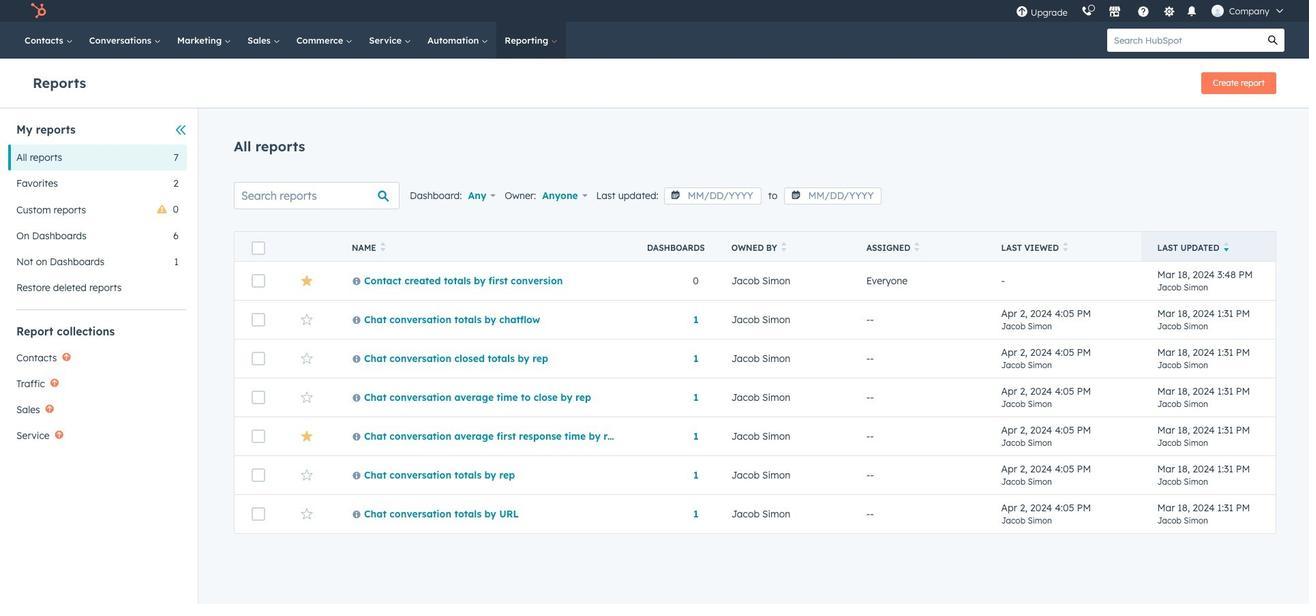 Task type: describe. For each thing, give the bounding box(es) containing it.
MM/DD/YYYY text field
[[664, 187, 762, 205]]

report collections element
[[8, 324, 187, 449]]

1 press to sort. image from the left
[[915, 242, 920, 252]]

report filters element
[[8, 122, 187, 301]]

2 press to sort. element from the left
[[781, 242, 787, 254]]

Search reports search field
[[234, 182, 400, 209]]

marketplaces image
[[1109, 6, 1121, 18]]

descending sort. press to sort ascending. image
[[1224, 242, 1229, 252]]

descending sort. press to sort ascending. element
[[1224, 242, 1229, 254]]



Task type: vqa. For each thing, say whether or not it's contained in the screenshot.
Press to sort. element
yes



Task type: locate. For each thing, give the bounding box(es) containing it.
press to sort. image
[[915, 242, 920, 252], [1063, 242, 1068, 252]]

menu
[[1009, 0, 1293, 22]]

1 horizontal spatial press to sort. image
[[781, 242, 787, 252]]

4 press to sort. element from the left
[[1063, 242, 1068, 254]]

0 horizontal spatial press to sort. image
[[380, 242, 386, 252]]

Search HubSpot search field
[[1108, 29, 1262, 52]]

2 press to sort. image from the left
[[1063, 242, 1068, 252]]

2 press to sort. image from the left
[[781, 242, 787, 252]]

3 press to sort. element from the left
[[915, 242, 920, 254]]

press to sort. element
[[380, 242, 386, 254], [781, 242, 787, 254], [915, 242, 920, 254], [1063, 242, 1068, 254]]

MM/DD/YYYY text field
[[785, 187, 882, 205]]

banner
[[33, 68, 1277, 94]]

1 press to sort. image from the left
[[380, 242, 386, 252]]

jacob simon image
[[1212, 5, 1224, 17]]

0 horizontal spatial press to sort. image
[[915, 242, 920, 252]]

1 horizontal spatial press to sort. image
[[1063, 242, 1068, 252]]

press to sort. image
[[380, 242, 386, 252], [781, 242, 787, 252]]

1 press to sort. element from the left
[[380, 242, 386, 254]]



